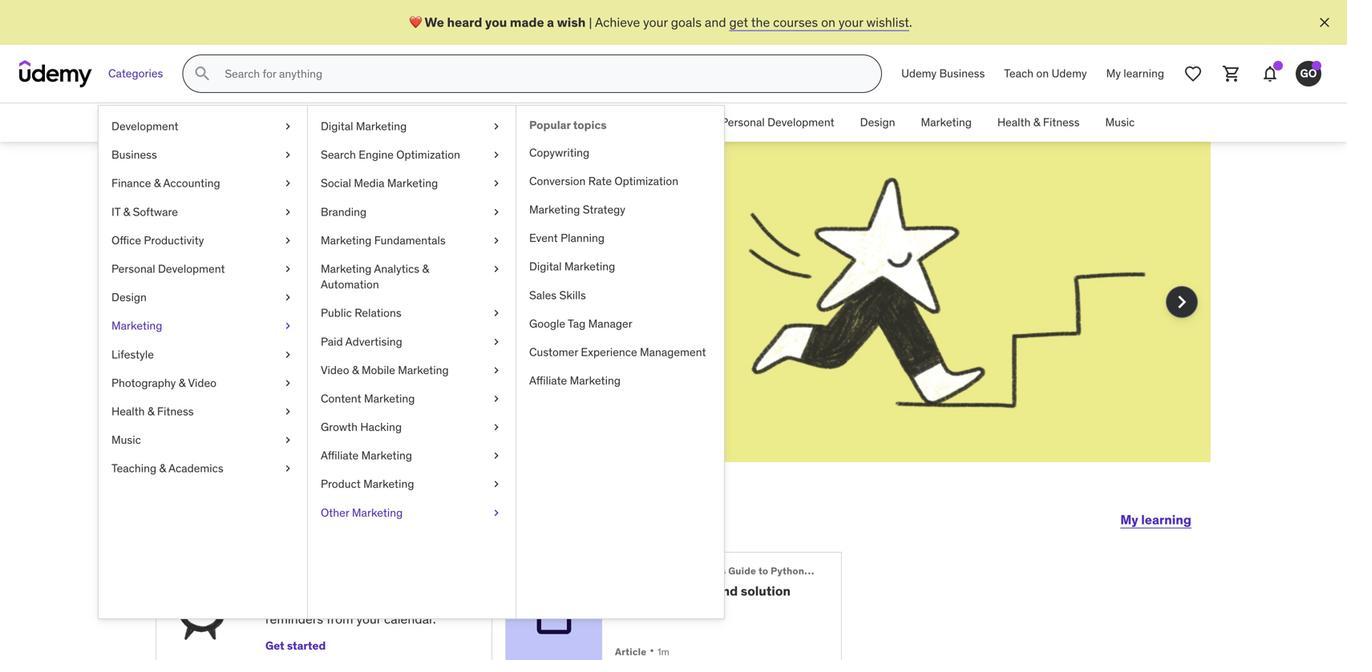 Task type: describe. For each thing, give the bounding box(es) containing it.
11. homework and solution link
[[615, 583, 816, 600]]

close image
[[1317, 14, 1333, 30]]

business for health & fitness
[[305, 115, 351, 130]]

goals
[[671, 14, 702, 30]]

calendar.
[[384, 612, 436, 628]]

marketing up 'lifestyle'
[[111, 319, 162, 333]]

0 vertical spatial my learning link
[[1097, 55, 1174, 93]]

digital inside other marketing element
[[529, 260, 562, 274]]

personal development link for lifestyle
[[99, 255, 307, 284]]

content
[[321, 392, 361, 406]]

learning for top my learning link
[[1124, 66, 1164, 81]]

1 horizontal spatial video
[[321, 363, 349, 378]]

let's
[[156, 500, 216, 534]]

marketing up other marketing link
[[363, 477, 414, 492]]

design for lifestyle
[[111, 290, 147, 305]]

0 horizontal spatial health & fitness
[[111, 405, 194, 419]]

your left "wishlist"
[[839, 14, 863, 30]]

and inside 'every day a little closer learning helps you reach your goals. keep learning and reap the rewards.'
[[213, 318, 235, 334]]

solution
[[741, 583, 791, 600]]

categories button
[[99, 55, 173, 93]]

branding link
[[308, 198, 516, 226]]

popular topics
[[529, 118, 607, 132]]

to inside schedule time to learn a little each day adds up. get reminders from your calendar.
[[356, 569, 369, 586]]

marketing up engine
[[356, 119, 407, 134]]

teaching
[[111, 462, 156, 476]]

we
[[425, 14, 444, 30]]

engine
[[359, 148, 394, 162]]

social
[[321, 176, 351, 191]]

goals.
[[387, 300, 421, 316]]

teach
[[1004, 66, 1034, 81]]

xsmall image for public relations
[[490, 306, 503, 321]]

1 vertical spatial health
[[111, 405, 145, 419]]

copywriting link
[[516, 139, 724, 167]]

0 vertical spatial my
[[1106, 66, 1121, 81]]

design for health & fitness
[[860, 115, 895, 130]]

heard
[[447, 14, 482, 30]]

xsmall image for digital marketing
[[490, 119, 503, 134]]

marketing analytics & automation
[[321, 262, 429, 292]]

xsmall image for other marketing
[[490, 506, 503, 521]]

topics
[[573, 118, 607, 132]]

get inside button
[[265, 639, 284, 654]]

shopping cart with 0 items image
[[1222, 64, 1241, 83]]

affiliate marketing link inside other marketing element
[[516, 367, 724, 395]]

xsmall image for social media marketing
[[490, 176, 503, 192]]

content marketing
[[321, 392, 415, 406]]

0 vertical spatial digital
[[321, 119, 353, 134]]

xsmall image for video & mobile marketing
[[490, 363, 503, 378]]

each
[[305, 594, 333, 610]]

keep
[[424, 300, 454, 316]]

0 vertical spatial health & fitness link
[[985, 103, 1093, 142]]

mobile
[[362, 363, 395, 378]]

photography
[[111, 376, 176, 390]]

1 horizontal spatial fitness
[[1043, 115, 1080, 130]]

1 unread notification image
[[1274, 61, 1283, 71]]

❤️
[[409, 14, 422, 30]]

let's start learning, gary
[[156, 500, 474, 534]]

marketing down branding
[[321, 233, 372, 248]]

0 vertical spatial my learning
[[1106, 66, 1164, 81]]

personal development for lifestyle
[[111, 262, 225, 276]]

photography & video link
[[99, 369, 307, 398]]

0 horizontal spatial affiliate marketing link
[[308, 442, 516, 471]]

paid advertising link
[[308, 328, 516, 356]]

0 horizontal spatial health & fitness link
[[99, 398, 307, 426]]

article • 1m
[[615, 643, 670, 660]]

you have alerts image
[[1312, 61, 1322, 71]]

office productivity link for health & fitness
[[590, 103, 708, 142]]

finance & accounting for health & fitness
[[376, 115, 485, 130]]

xsmall image for branding
[[490, 204, 503, 220]]

social media marketing
[[321, 176, 438, 191]]

teaching & academics link
[[99, 455, 307, 483]]

other marketing element
[[516, 106, 724, 619]]

Search for anything text field
[[222, 60, 862, 87]]

a inside 'every day a little closer learning helps you reach your goals. keep learning and reap the rewards.'
[[378, 212, 397, 253]]

get
[[729, 14, 748, 30]]

you inside 'every day a little closer learning helps you reach your goals. keep learning and reap the rewards.'
[[301, 300, 321, 316]]

xsmall image for teaching & academics
[[281, 461, 294, 477]]

learning for the bottommost my learning link
[[1141, 512, 1192, 528]]

marketing down planning
[[565, 260, 615, 274]]

personal development link for health & fitness
[[708, 103, 847, 142]]

article
[[615, 646, 647, 659]]

search
[[321, 148, 356, 162]]

marketing fundamentals link
[[308, 226, 516, 255]]

lifestyle
[[111, 347, 154, 362]]

copywriting
[[529, 145, 590, 160]]

teach on udemy link
[[995, 55, 1097, 93]]

event planning
[[529, 231, 605, 245]]

0 horizontal spatial on
[[821, 14, 836, 30]]

get started
[[265, 639, 326, 654]]

affiliate inside other marketing element
[[529, 374, 567, 388]]

search engine optimization link
[[308, 141, 516, 169]]

marketing strategy
[[529, 202, 626, 217]]

xsmall image for content marketing
[[490, 391, 503, 407]]

1 vertical spatial my learning link
[[1121, 501, 1192, 540]]

xsmall image for photography & video
[[281, 376, 294, 391]]

affiliate marketing for the affiliate marketing link inside the other marketing element
[[529, 374, 621, 388]]

strategy
[[583, 202, 626, 217]]

reminders
[[265, 612, 323, 628]]

popular
[[529, 118, 571, 132]]

marketing down conversion
[[529, 202, 580, 217]]

0 horizontal spatial affiliate
[[321, 449, 359, 463]]

development link
[[99, 112, 307, 141]]

1m
[[658, 646, 670, 659]]

marketing strategy link
[[516, 196, 724, 224]]

paid advertising
[[321, 335, 402, 349]]

rate
[[588, 174, 612, 188]]

paid
[[321, 335, 343, 349]]

get started button
[[265, 636, 326, 658]]

❤️   we heard you made a wish | achieve your goals and get the courses on your wishlist .
[[409, 14, 912, 30]]

learning inside 'every day a little closer learning helps you reach your goals. keep learning and reap the rewards.'
[[457, 300, 504, 316]]

it & software link for lifestyle
[[99, 198, 307, 226]]

11.
[[615, 583, 630, 600]]

teaching & academics
[[111, 462, 224, 476]]

learning
[[213, 300, 264, 316]]

analytics
[[374, 262, 420, 276]]

xsmall image for personal development
[[281, 261, 294, 277]]

started
[[287, 639, 326, 654]]

udemy business link
[[892, 55, 995, 93]]

xsmall image for office productivity
[[281, 233, 294, 249]]

0 vertical spatial you
[[485, 14, 507, 30]]

lifestyle link
[[99, 341, 307, 369]]

it & software link for health & fitness
[[498, 103, 590, 142]]

xsmall image for music
[[281, 433, 294, 448]]

xsmall image for finance & accounting
[[281, 176, 294, 192]]

customer experience management
[[529, 345, 706, 360]]

xsmall image for business
[[281, 147, 294, 163]]

1 vertical spatial music
[[111, 433, 141, 448]]

submit search image
[[193, 64, 212, 83]]

1 vertical spatial digital marketing link
[[516, 253, 724, 281]]

1 udemy from the left
[[901, 66, 937, 81]]

every
[[213, 212, 308, 253]]

udemy business
[[901, 66, 985, 81]]

branding
[[321, 205, 367, 219]]

growth hacking
[[321, 420, 402, 435]]

design link for lifestyle
[[99, 284, 307, 312]]

0 vertical spatial and
[[705, 14, 726, 30]]

0 horizontal spatial digital marketing
[[321, 119, 407, 134]]

office for lifestyle
[[111, 233, 141, 248]]

•
[[650, 643, 654, 660]]

on inside teach on udemy link
[[1037, 66, 1049, 81]]

video & mobile marketing
[[321, 363, 449, 378]]

rewards.
[[288, 318, 337, 334]]

a
[[265, 594, 273, 610]]

public relations
[[321, 306, 402, 321]]

your inside schedule time to learn a little each day adds up. get reminders from your calendar.
[[356, 612, 381, 628]]

development for health & fitness
[[768, 115, 835, 130]]

xsmall image for marketing
[[281, 319, 294, 334]]

marketing down video & mobile marketing
[[364, 392, 415, 406]]

finance for health & fitness
[[376, 115, 416, 130]]

marketing down udemy business link
[[921, 115, 972, 130]]

photography & video
[[111, 376, 217, 390]]

it & software for lifestyle
[[111, 205, 178, 219]]

next image
[[1169, 290, 1195, 315]]

marketing down product marketing
[[352, 506, 403, 520]]

academics
[[169, 462, 224, 476]]

design link for health & fitness
[[847, 103, 908, 142]]

automation
[[321, 278, 379, 292]]

growth
[[321, 420, 358, 435]]

it & software for health & fitness
[[511, 115, 577, 130]]

1 horizontal spatial a
[[547, 14, 554, 30]]

up.
[[390, 594, 408, 610]]

google tag manager
[[529, 317, 633, 331]]

fundamentals
[[374, 233, 446, 248]]

optimization for social media marketing
[[396, 148, 460, 162]]

python
[[771, 565, 805, 578]]

other marketing
[[321, 506, 403, 520]]

productivity for health & fitness
[[635, 115, 695, 130]]

management
[[640, 345, 706, 360]]

1 horizontal spatial health
[[998, 115, 1031, 130]]

finance & accounting for lifestyle
[[111, 176, 220, 191]]

0 horizontal spatial fitness
[[157, 405, 194, 419]]

personal for health & fitness
[[721, 115, 765, 130]]

marketing down the hacking
[[361, 449, 412, 463]]

notifications image
[[1261, 64, 1280, 83]]



Task type: locate. For each thing, give the bounding box(es) containing it.
and down the learning
[[213, 318, 235, 334]]

the down helps
[[266, 318, 285, 334]]

business link for lifestyle
[[99, 141, 307, 169]]

0 horizontal spatial video
[[188, 376, 217, 390]]

0 horizontal spatial affiliate marketing
[[321, 449, 412, 463]]

experience
[[581, 345, 637, 360]]

music link
[[1093, 103, 1148, 142], [99, 426, 307, 455]]

xsmall image inside photography & video link
[[281, 376, 294, 391]]

1 horizontal spatial music
[[1105, 115, 1135, 130]]

udemy down .
[[901, 66, 937, 81]]

business left the teach
[[940, 66, 985, 81]]

1 vertical spatial personal development link
[[99, 255, 307, 284]]

xsmall image inside video & mobile marketing link
[[490, 363, 503, 378]]

&
[[419, 115, 426, 130], [522, 115, 529, 130], [1034, 115, 1040, 130], [154, 176, 161, 191], [123, 205, 130, 219], [422, 262, 429, 276], [352, 363, 359, 378], [179, 376, 186, 390], [147, 405, 154, 419], [159, 462, 166, 476]]

accounting down the "development" link
[[163, 176, 220, 191]]

conversion rate optimization
[[529, 174, 679, 188]]

go
[[1300, 66, 1317, 81]]

digital marketing up skills
[[529, 260, 615, 274]]

other
[[321, 506, 349, 520]]

health & fitness down teach on udemy link
[[998, 115, 1080, 130]]

fitness down teach on udemy link
[[1043, 115, 1080, 130]]

1 vertical spatial affiliate
[[321, 449, 359, 463]]

to inside the ultimate beginners guide to python programming 11. homework and solution
[[759, 565, 769, 578]]

your down the adds
[[356, 612, 381, 628]]

finance & accounting down the "development" link
[[111, 176, 220, 191]]

xsmall image inside growth hacking link
[[490, 420, 503, 436]]

business down the "development" link
[[111, 148, 157, 162]]

and left get
[[705, 14, 726, 30]]

video
[[321, 363, 349, 378], [188, 376, 217, 390]]

software for health & fitness
[[532, 115, 577, 130]]

advertising
[[345, 335, 402, 349]]

finance & accounting up search engine optimization link
[[376, 115, 485, 130]]

xsmall image inside other marketing link
[[490, 506, 503, 521]]

1 vertical spatial fitness
[[157, 405, 194, 419]]

xsmall image inside music link
[[281, 433, 294, 448]]

1 vertical spatial finance & accounting link
[[99, 169, 307, 198]]

0 horizontal spatial design
[[111, 290, 147, 305]]

0 vertical spatial health & fitness
[[998, 115, 1080, 130]]

wishlist
[[866, 14, 909, 30]]

customer
[[529, 345, 578, 360]]

.
[[909, 14, 912, 30]]

it for health & fitness
[[511, 115, 520, 130]]

0 vertical spatial optimization
[[396, 148, 460, 162]]

sales skills
[[529, 288, 586, 303]]

health & fitness down the photography
[[111, 405, 194, 419]]

marketing link down udemy business link
[[908, 103, 985, 142]]

you up rewards. in the left of the page
[[301, 300, 321, 316]]

affiliate down growth
[[321, 449, 359, 463]]

0 horizontal spatial personal development link
[[99, 255, 307, 284]]

wishlist image
[[1184, 64, 1203, 83]]

0 vertical spatial the
[[751, 14, 770, 30]]

fitness down photography & video at the bottom left of the page
[[157, 405, 194, 419]]

day inside schedule time to learn a little each day adds up. get reminders from your calendar.
[[336, 594, 356, 610]]

reach
[[324, 300, 356, 316]]

affiliate
[[529, 374, 567, 388], [321, 449, 359, 463]]

public
[[321, 306, 352, 321]]

you left made
[[485, 14, 507, 30]]

schedule time to learn a little each day adds up. get reminders from your calendar.
[[265, 569, 436, 628]]

office productivity for lifestyle
[[111, 233, 204, 248]]

1 vertical spatial it & software link
[[99, 198, 307, 226]]

1 vertical spatial design link
[[99, 284, 307, 312]]

xsmall image for development
[[281, 119, 294, 134]]

to
[[759, 565, 769, 578], [356, 569, 369, 586]]

day inside 'every day a little closer learning helps you reach your goals. keep learning and reap the rewards.'
[[314, 212, 372, 253]]

1 horizontal spatial affiliate
[[529, 374, 567, 388]]

xsmall image for search engine optimization
[[490, 147, 503, 163]]

to up solution at bottom
[[759, 565, 769, 578]]

digital
[[321, 119, 353, 134], [529, 260, 562, 274]]

1 vertical spatial health & fitness
[[111, 405, 194, 419]]

music
[[1105, 115, 1135, 130], [111, 433, 141, 448]]

optimization for marketing strategy
[[615, 174, 679, 188]]

health down the photography
[[111, 405, 145, 419]]

a
[[547, 14, 554, 30], [378, 212, 397, 253]]

1 vertical spatial office
[[111, 233, 141, 248]]

xsmall image inside the business link
[[281, 147, 294, 163]]

your down marketing analytics & automation
[[359, 300, 384, 316]]

categories
[[108, 66, 163, 81]]

get left 'started' on the left bottom of the page
[[265, 639, 284, 654]]

1 horizontal spatial the
[[751, 14, 770, 30]]

0 vertical spatial finance
[[376, 115, 416, 130]]

xsmall image inside product marketing link
[[490, 477, 503, 493]]

carousel element
[[136, 142, 1211, 501]]

it
[[511, 115, 520, 130], [111, 205, 120, 219]]

health
[[998, 115, 1031, 130], [111, 405, 145, 419]]

xsmall image inside paid advertising link
[[490, 334, 503, 350]]

1 vertical spatial it
[[111, 205, 120, 219]]

0 horizontal spatial a
[[378, 212, 397, 253]]

1 horizontal spatial udemy
[[1052, 66, 1087, 81]]

0 horizontal spatial little
[[276, 594, 302, 610]]

your left goals
[[643, 14, 668, 30]]

xsmall image inside search engine optimization link
[[490, 147, 503, 163]]

xsmall image inside social media marketing "link"
[[490, 176, 503, 192]]

tag
[[568, 317, 586, 331]]

keep learning link
[[424, 300, 504, 316]]

health down the teach
[[998, 115, 1031, 130]]

1 vertical spatial learning
[[457, 300, 504, 316]]

1 horizontal spatial digital marketing link
[[516, 253, 724, 281]]

0 vertical spatial music
[[1105, 115, 1135, 130]]

1 horizontal spatial personal
[[721, 115, 765, 130]]

homework
[[633, 583, 712, 600]]

xsmall image for it & software
[[281, 204, 294, 220]]

0 vertical spatial digital marketing link
[[308, 112, 516, 141]]

xsmall image inside 'public relations' link
[[490, 306, 503, 321]]

health & fitness link down teach on udemy link
[[985, 103, 1093, 142]]

schedule
[[265, 569, 323, 586]]

0 vertical spatial digital marketing
[[321, 119, 407, 134]]

google tag manager link
[[516, 310, 724, 338]]

1 vertical spatial affiliate marketing link
[[308, 442, 516, 471]]

office productivity
[[603, 115, 695, 130], [111, 233, 204, 248]]

the inside 'every day a little closer learning helps you reach your goals. keep learning and reap the rewards.'
[[266, 318, 285, 334]]

accounting up search engine optimization link
[[428, 115, 485, 130]]

xsmall image inside teaching & academics link
[[281, 461, 294, 477]]

finance & accounting link for lifestyle
[[99, 169, 307, 198]]

go link
[[1290, 55, 1328, 93]]

guide
[[729, 565, 756, 578]]

affiliate down customer
[[529, 374, 567, 388]]

health & fitness link down photography & video at the bottom left of the page
[[99, 398, 307, 426]]

digital up search
[[321, 119, 353, 134]]

1 horizontal spatial personal development
[[721, 115, 835, 130]]

office
[[603, 115, 633, 130], [111, 233, 141, 248]]

0 horizontal spatial accounting
[[163, 176, 220, 191]]

video & mobile marketing link
[[308, 356, 516, 385]]

1 horizontal spatial software
[[532, 115, 577, 130]]

development for lifestyle
[[158, 262, 225, 276]]

xsmall image for product marketing
[[490, 477, 503, 493]]

0 vertical spatial a
[[547, 14, 554, 30]]

0 vertical spatial it & software
[[511, 115, 577, 130]]

2 horizontal spatial business
[[940, 66, 985, 81]]

it & software
[[511, 115, 577, 130], [111, 205, 178, 219]]

2 vertical spatial business
[[111, 148, 157, 162]]

a up analytics
[[378, 212, 397, 253]]

event planning link
[[516, 224, 724, 253]]

on right courses
[[821, 14, 836, 30]]

personal development for health & fitness
[[721, 115, 835, 130]]

and down guide
[[715, 583, 738, 600]]

0 horizontal spatial design link
[[99, 284, 307, 312]]

accounting for health & fitness
[[428, 115, 485, 130]]

0 vertical spatial it
[[511, 115, 520, 130]]

personal development link
[[708, 103, 847, 142], [99, 255, 307, 284]]

0 horizontal spatial the
[[266, 318, 285, 334]]

the
[[615, 565, 632, 578]]

other marketing link
[[308, 499, 516, 528]]

made
[[510, 14, 544, 30]]

0 vertical spatial office productivity
[[603, 115, 695, 130]]

1 vertical spatial get
[[265, 639, 284, 654]]

optimization down copywriting 'link' on the top
[[615, 174, 679, 188]]

1 vertical spatial on
[[1037, 66, 1049, 81]]

xsmall image
[[281, 119, 294, 134], [490, 147, 503, 163], [281, 176, 294, 192], [281, 204, 294, 220], [490, 204, 503, 220], [281, 261, 294, 277], [490, 261, 503, 277], [281, 290, 294, 306], [490, 306, 503, 321], [281, 319, 294, 334], [490, 363, 503, 378], [281, 376, 294, 391], [281, 433, 294, 448], [490, 448, 503, 464]]

0 horizontal spatial it
[[111, 205, 120, 219]]

1 horizontal spatial finance & accounting
[[376, 115, 485, 130]]

day down social
[[314, 212, 372, 253]]

1 horizontal spatial business
[[305, 115, 351, 130]]

marketing inside marketing analytics & automation
[[321, 262, 372, 276]]

marketing link for lifestyle
[[99, 312, 307, 341]]

0 vertical spatial finance & accounting link
[[363, 103, 498, 142]]

software for lifestyle
[[133, 205, 178, 219]]

marketing link up photography & video link
[[99, 312, 307, 341]]

0 horizontal spatial get
[[265, 639, 284, 654]]

personal
[[721, 115, 765, 130], [111, 262, 155, 276]]

office productivity link for lifestyle
[[99, 226, 307, 255]]

1 vertical spatial finance & accounting
[[111, 176, 220, 191]]

office for health & fitness
[[603, 115, 633, 130]]

event
[[529, 231, 558, 245]]

1 vertical spatial and
[[213, 318, 235, 334]]

1 horizontal spatial health & fitness
[[998, 115, 1080, 130]]

digital marketing link up search engine optimization
[[308, 112, 516, 141]]

0 vertical spatial get
[[411, 594, 432, 610]]

to right the time
[[356, 569, 369, 586]]

xsmall image inside the "development" link
[[281, 119, 294, 134]]

marketing analytics & automation link
[[308, 255, 516, 299]]

digital marketing inside other marketing element
[[529, 260, 615, 274]]

customer experience management link
[[516, 338, 724, 367]]

xsmall image inside marketing analytics & automation "link"
[[490, 261, 503, 277]]

learn
[[372, 569, 403, 586]]

little inside 'every day a little closer learning helps you reach your goals. keep learning and reap the rewards.'
[[403, 212, 482, 253]]

office productivity link up conversion rate optimization link
[[590, 103, 708, 142]]

public relations link
[[308, 299, 516, 328]]

2 udemy from the left
[[1052, 66, 1087, 81]]

xsmall image inside content marketing link
[[490, 391, 503, 407]]

xsmall image inside lifestyle link
[[281, 347, 294, 363]]

affiliate marketing for the leftmost the affiliate marketing link
[[321, 449, 412, 463]]

business link for health & fitness
[[292, 103, 363, 142]]

0 horizontal spatial it & software link
[[99, 198, 307, 226]]

affiliate marketing up product marketing
[[321, 449, 412, 463]]

xsmall image for marketing analytics & automation
[[490, 261, 503, 277]]

1 horizontal spatial little
[[403, 212, 482, 253]]

1 vertical spatial the
[[266, 318, 285, 334]]

office productivity link
[[590, 103, 708, 142], [99, 226, 307, 255]]

finance & accounting link up search engine optimization
[[363, 103, 498, 142]]

& inside marketing analytics & automation
[[422, 262, 429, 276]]

1 horizontal spatial it & software link
[[498, 103, 590, 142]]

marketing down paid advertising link
[[398, 363, 449, 378]]

finance & accounting link down the "development" link
[[99, 169, 307, 198]]

2 vertical spatial learning
[[1141, 512, 1192, 528]]

get inside schedule time to learn a little each day adds up. get reminders from your calendar.
[[411, 594, 432, 610]]

a left wish
[[547, 14, 554, 30]]

wish
[[557, 14, 586, 30]]

ultimate
[[635, 565, 676, 578]]

xsmall image
[[490, 119, 503, 134], [281, 147, 294, 163], [490, 176, 503, 192], [281, 233, 294, 249], [490, 233, 503, 249], [490, 334, 503, 350], [281, 347, 294, 363], [490, 391, 503, 407], [281, 404, 294, 420], [490, 420, 503, 436], [281, 461, 294, 477], [490, 477, 503, 493], [490, 506, 503, 521]]

udemy image
[[19, 60, 92, 87]]

social media marketing link
[[308, 169, 516, 198]]

on right the teach
[[1037, 66, 1049, 81]]

your
[[643, 14, 668, 30], [839, 14, 863, 30], [359, 300, 384, 316], [356, 612, 381, 628]]

planning
[[561, 231, 605, 245]]

marketing down search engine optimization link
[[387, 176, 438, 191]]

0 horizontal spatial personal
[[111, 262, 155, 276]]

achieve
[[595, 14, 640, 30]]

digital down the event
[[529, 260, 562, 274]]

xsmall image inside the affiliate marketing link
[[490, 448, 503, 464]]

0 vertical spatial affiliate marketing
[[529, 374, 621, 388]]

0 vertical spatial fitness
[[1043, 115, 1080, 130]]

the right get
[[751, 14, 770, 30]]

video down paid
[[321, 363, 349, 378]]

your inside 'every day a little closer learning helps you reach your goals. keep learning and reap the rewards.'
[[359, 300, 384, 316]]

1 vertical spatial my
[[1121, 512, 1139, 528]]

1 horizontal spatial get
[[411, 594, 432, 610]]

0 horizontal spatial business
[[111, 148, 157, 162]]

0 horizontal spatial optimization
[[396, 148, 460, 162]]

marketing
[[921, 115, 972, 130], [356, 119, 407, 134], [387, 176, 438, 191], [529, 202, 580, 217], [321, 233, 372, 248], [565, 260, 615, 274], [321, 262, 372, 276], [111, 319, 162, 333], [398, 363, 449, 378], [570, 374, 621, 388], [364, 392, 415, 406], [361, 449, 412, 463], [363, 477, 414, 492], [352, 506, 403, 520]]

gary
[[410, 500, 474, 534]]

0 vertical spatial finance & accounting
[[376, 115, 485, 130]]

xsmall image inside finance & accounting link
[[281, 176, 294, 192]]

business for lifestyle
[[111, 148, 157, 162]]

it for lifestyle
[[111, 205, 120, 219]]

optimization inside other marketing element
[[615, 174, 679, 188]]

0 vertical spatial music link
[[1093, 103, 1148, 142]]

xsmall image for paid advertising
[[490, 334, 503, 350]]

0 vertical spatial health
[[998, 115, 1031, 130]]

affiliate marketing link down customer experience management
[[516, 367, 724, 395]]

affiliate marketing down customer
[[529, 374, 621, 388]]

on
[[821, 14, 836, 30], [1037, 66, 1049, 81]]

productivity for lifestyle
[[144, 233, 204, 248]]

1 horizontal spatial digital marketing
[[529, 260, 615, 274]]

1 horizontal spatial finance
[[376, 115, 416, 130]]

hacking
[[360, 420, 402, 435]]

optimization up social media marketing "link"
[[396, 148, 460, 162]]

1 horizontal spatial affiliate marketing
[[529, 374, 621, 388]]

1 vertical spatial my learning
[[1121, 512, 1192, 528]]

beginners
[[678, 565, 726, 578]]

health & fitness link
[[985, 103, 1093, 142], [99, 398, 307, 426]]

1 vertical spatial little
[[276, 594, 302, 610]]

finance for lifestyle
[[111, 176, 151, 191]]

every day a little closer learning helps you reach your goals. keep learning and reap the rewards.
[[213, 212, 504, 334]]

little up marketing analytics & automation "link"
[[403, 212, 482, 253]]

xsmall image inside personal development link
[[281, 261, 294, 277]]

digital marketing up engine
[[321, 119, 407, 134]]

health & fitness
[[998, 115, 1080, 130], [111, 405, 194, 419]]

0 vertical spatial it & software link
[[498, 103, 590, 142]]

0 horizontal spatial you
[[301, 300, 321, 316]]

my learning
[[1106, 66, 1164, 81], [1121, 512, 1192, 528]]

day up from
[[336, 594, 356, 610]]

xsmall image inside the office productivity link
[[281, 233, 294, 249]]

personal for lifestyle
[[111, 262, 155, 276]]

finance & accounting link for health & fitness
[[363, 103, 498, 142]]

|
[[589, 14, 592, 30]]

2 vertical spatial and
[[715, 583, 738, 600]]

office productivity for health & fitness
[[603, 115, 695, 130]]

xsmall image inside branding link
[[490, 204, 503, 220]]

digital marketing link down planning
[[516, 253, 724, 281]]

affiliate marketing link down the hacking
[[308, 442, 516, 471]]

0 horizontal spatial marketing link
[[99, 312, 307, 341]]

xsmall image inside it & software link
[[281, 204, 294, 220]]

business
[[940, 66, 985, 81], [305, 115, 351, 130], [111, 148, 157, 162]]

the ultimate beginners guide to python programming 11. homework and solution
[[615, 565, 872, 600]]

xsmall image for affiliate marketing
[[490, 448, 503, 464]]

closer
[[213, 252, 311, 294]]

xsmall image for lifestyle
[[281, 347, 294, 363]]

0 horizontal spatial office productivity link
[[99, 226, 307, 255]]

1 horizontal spatial health & fitness link
[[985, 103, 1093, 142]]

0 vertical spatial personal development link
[[708, 103, 847, 142]]

xsmall image inside marketing fundamentals link
[[490, 233, 503, 249]]

1 horizontal spatial marketing link
[[908, 103, 985, 142]]

relations
[[355, 306, 402, 321]]

1 horizontal spatial you
[[485, 14, 507, 30]]

1 vertical spatial marketing link
[[99, 312, 307, 341]]

0 horizontal spatial music link
[[99, 426, 307, 455]]

1 vertical spatial music link
[[99, 426, 307, 455]]

1 vertical spatial business
[[305, 115, 351, 130]]

video down lifestyle link
[[188, 376, 217, 390]]

xsmall image for design
[[281, 290, 294, 306]]

marketing link for health & fitness
[[908, 103, 985, 142]]

0 horizontal spatial digital marketing link
[[308, 112, 516, 141]]

1 vertical spatial accounting
[[163, 176, 220, 191]]

1 horizontal spatial design
[[860, 115, 895, 130]]

marketing up automation
[[321, 262, 372, 276]]

udemy right the teach
[[1052, 66, 1087, 81]]

get up calendar. on the left of page
[[411, 594, 432, 610]]

1 horizontal spatial affiliate marketing link
[[516, 367, 724, 395]]

xsmall image for marketing fundamentals
[[490, 233, 503, 249]]

little inside schedule time to learn a little each day adds up. get reminders from your calendar.
[[276, 594, 302, 610]]

programming
[[807, 565, 872, 578]]

business up search
[[305, 115, 351, 130]]

1 vertical spatial health & fitness link
[[99, 398, 307, 426]]

marketing down experience
[[570, 374, 621, 388]]

little up reminders
[[276, 594, 302, 610]]

xsmall image for growth hacking
[[490, 420, 503, 436]]

office productivity link up the learning
[[99, 226, 307, 255]]

accounting for lifestyle
[[163, 176, 220, 191]]

growth hacking link
[[308, 413, 516, 442]]

xsmall image for health & fitness
[[281, 404, 294, 420]]

affiliate marketing inside other marketing element
[[529, 374, 621, 388]]

and inside the ultimate beginners guide to python programming 11. homework and solution
[[715, 583, 738, 600]]



Task type: vqa. For each thing, say whether or not it's contained in the screenshot.
MARKETING ANALYTICS & AUTOMATION
yes



